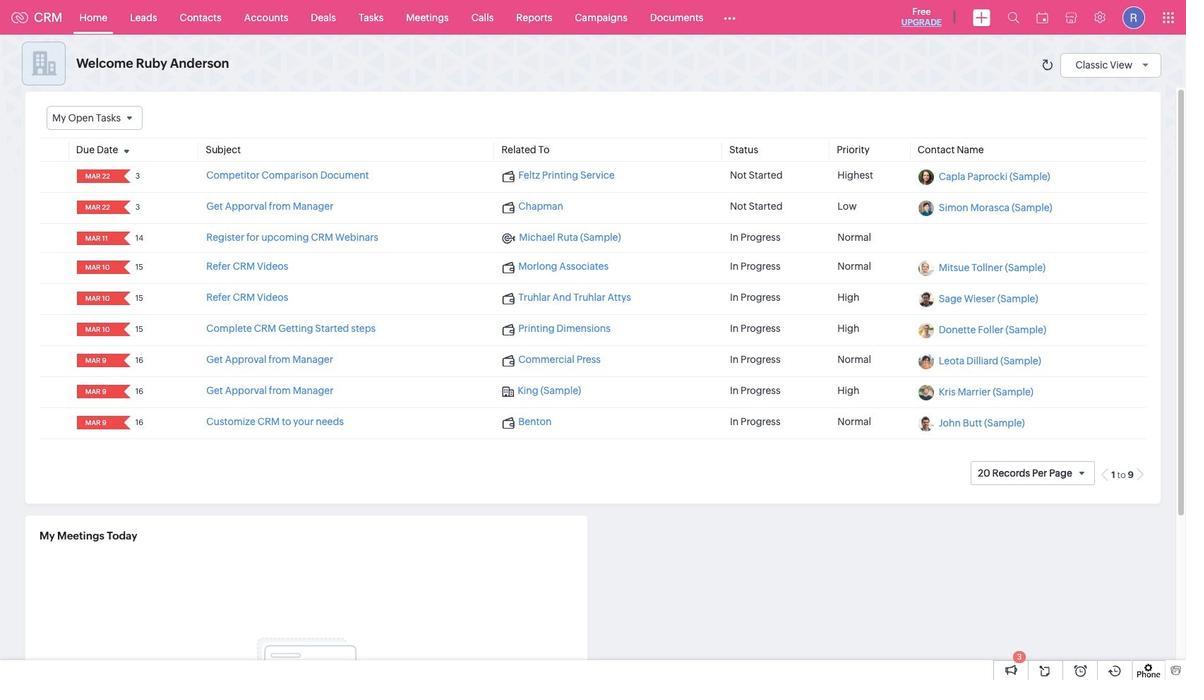 Task type: describe. For each thing, give the bounding box(es) containing it.
create menu image
[[973, 9, 991, 26]]

create menu element
[[965, 0, 1000, 34]]

profile image
[[1123, 6, 1146, 29]]



Task type: vqa. For each thing, say whether or not it's contained in the screenshot.
Makers
no



Task type: locate. For each thing, give the bounding box(es) containing it.
calendar image
[[1037, 12, 1049, 23]]

search element
[[1000, 0, 1029, 35]]

search image
[[1008, 11, 1020, 23]]

Other Modules field
[[715, 6, 746, 29]]

profile element
[[1115, 0, 1154, 34]]

None field
[[47, 106, 143, 130], [81, 170, 114, 183], [81, 201, 114, 214], [81, 232, 114, 245], [81, 261, 114, 274], [81, 292, 114, 305], [81, 323, 114, 336], [81, 354, 114, 367], [81, 385, 114, 399], [81, 416, 114, 430], [47, 106, 143, 130], [81, 170, 114, 183], [81, 201, 114, 214], [81, 232, 114, 245], [81, 261, 114, 274], [81, 292, 114, 305], [81, 323, 114, 336], [81, 354, 114, 367], [81, 385, 114, 399], [81, 416, 114, 430]]

logo image
[[11, 12, 28, 23]]



